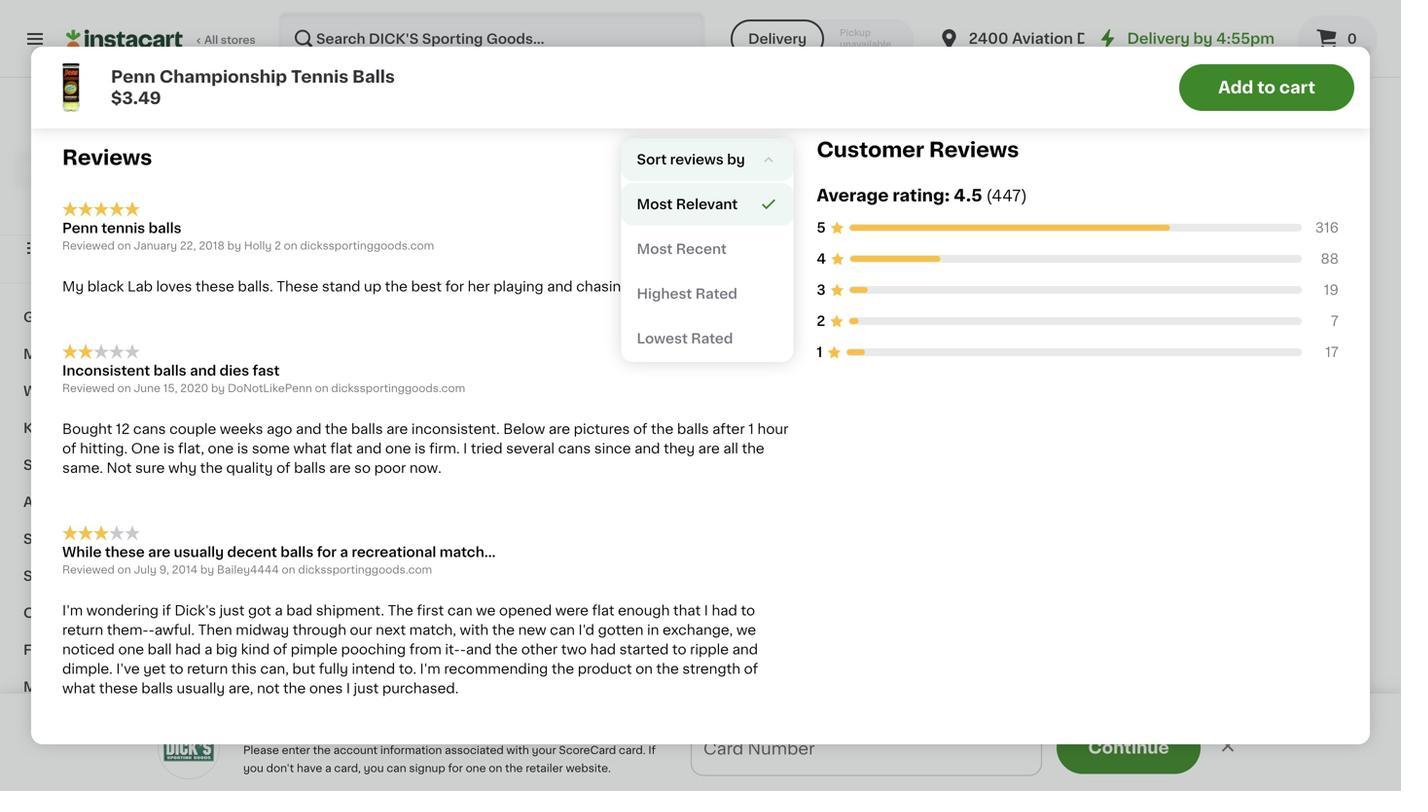 Task type: vqa. For each thing, say whether or not it's contained in the screenshot.
Delivery link
no



Task type: locate. For each thing, give the bounding box(es) containing it.
a inside while these are usually decent balls for a recreational match... reviewed on july 9, 2014 by bailey4444 on dickssportinggoods.com
[[340, 545, 348, 559]]

black, l, 4 total options
[[1197, 115, 1326, 126]]

inconsistent.
[[412, 422, 500, 436]]

fit down barcode,
[[1257, 39, 1278, 53]]

0 vertical spatial accessories
[[23, 495, 110, 509]]

receipt
[[421, 22, 469, 35]]

nike inside 28 nike dri-fit everyday plus cushion training no-show socks
[[1197, 39, 1228, 53]]

1 item carousel region from the top
[[292, 175, 1363, 559]]

1 vertical spatial &
[[78, 643, 89, 657]]

0 horizontal spatial i
[[346, 682, 350, 695]]

to right go
[[531, 2, 545, 16]]

3
[[817, 283, 826, 297], [303, 420, 317, 441], [746, 748, 757, 765]]

are right $3.99
[[387, 422, 408, 436]]

flat inside i'm wondering if dick's just got a bad shipment. the first can we opened were flat enough that i had to return them--awful. then midway through our next match, with the new can i'd gotten in exchange, we noticed one ball had a big kind of pimple pooching from it--and the other two had started to ripple and dimple. i've yet to return this can, but fully intend to. i'm recommending the product on the strength of what these balls usually are, not the ones i just purchased.
[[592, 604, 615, 617]]

nike inside nike men's dri-fit quarter socks
[[473, 39, 503, 53]]

return down big
[[187, 662, 228, 676]]

$ 24 00
[[839, 13, 891, 34]]

1 horizontal spatial 99
[[504, 421, 519, 432]]

delivery for delivery
[[749, 32, 807, 46]]

2 vertical spatial these
[[99, 682, 138, 695]]

0 horizontal spatial fit
[[577, 39, 597, 53]]

by right 2018
[[227, 240, 241, 251]]

dri- inside nike dri-fit everyday plus cushion training crew socks
[[688, 39, 714, 53]]

usually left are, in the bottom left of the page
[[177, 682, 225, 695]]

2 nike from the left
[[654, 39, 684, 53]]

1 horizontal spatial fit
[[714, 39, 734, 53]]

and inside items purchased through instacart can only be returned in-store. go to the customer service desk at any dick's sporting goods retail store and present your transaction barcode, if available, or instacart receipt, if not. your barcode or receipt will be accessible in your order history page. most purchases are eligible for exchange or refund within 90 days. dick's sporting goods may ask you to show a government-issued photo id. for more details, see dick's sporting goods's full in-store return policy for details: https://www.dickssportinggoods.com/s/return-policy
[[1019, 2, 1044, 16]]

0
[[1348, 32, 1357, 46]]

are inside items purchased through instacart can only be returned in-store. go to the customer service desk at any dick's sporting goods retail store and present your transaction barcode, if available, or instacart receipt, if not. your barcode or receipt will be accessible in your order history page. most purchases are eligible for exchange or refund within 90 days. dick's sporting goods may ask you to show a government-issued photo id. for more details, see dick's sporting goods's full in-store return policy for details: https://www.dickssportinggoods.com/s/return-policy
[[892, 22, 914, 35]]

1 vertical spatial i'm
[[420, 662, 441, 676]]

balls down 'government-'
[[352, 69, 395, 85]]

hitting.
[[80, 442, 128, 455]]

issued
[[421, 41, 466, 55]]

your inside please enter the account information associated with your scorecard card. if you don't have a card, you can signup for one on the retailer website.
[[532, 745, 556, 756]]

penn championship tennis balls
[[292, 446, 430, 479]]

penn up $3.49
[[111, 69, 156, 85]]

3 fit from the left
[[1257, 39, 1278, 53]]

can
[[302, 2, 327, 16], [448, 604, 473, 617], [550, 623, 575, 637], [387, 763, 406, 774]]

0 vertical spatial relevant
[[692, 151, 754, 165]]

ask
[[207, 41, 230, 55]]

0 horizontal spatial we
[[476, 604, 496, 617]]

3 nike from the left
[[835, 39, 865, 53]]

most inside items purchased through instacart can only be returned in-store. go to the customer service desk at any dick's sporting goods retail store and present your transaction barcode, if available, or instacart receipt, if not. your barcode or receipt will be accessible in your order history page. most purchases are eligible for exchange or refund within 90 days. dick's sporting goods may ask you to show a government-issued photo id. for more details, see dick's sporting goods's full in-store return policy for details: https://www.dickssportinggoods.com/s/return-policy
[[779, 22, 814, 35]]

1 horizontal spatial dri-
[[688, 39, 714, 53]]

Card Number text field
[[692, 722, 1041, 775]]

why
[[168, 461, 197, 475]]

balls for penn championship tennis balls $3.49
[[352, 69, 395, 85]]

1 is from the left
[[164, 442, 175, 455]]

0 vertical spatial penn
[[111, 69, 156, 85]]

quality
[[226, 461, 273, 475]]

if
[[1284, 2, 1293, 16], [267, 22, 276, 35], [162, 604, 171, 617]]

bike
[[707, 446, 737, 460]]

1 dri- from the left
[[551, 39, 577, 53]]

0 horizontal spatial crew
[[654, 78, 690, 91]]

intend
[[352, 662, 395, 676]]

2 horizontal spatial your
[[1104, 2, 1135, 16]]

rated down the most recent button
[[696, 287, 738, 301]]

1 reviewed from the top
[[62, 240, 115, 251]]

product group containing 3
[[292, 245, 457, 516]]

2 $ 28 00 from the left
[[658, 13, 710, 34]]

dick's sporting goods
[[42, 145, 206, 159]]

dickssportinggoods.com inside inconsistent balls and dies fast reviewed on june 15, 2020 by donotlikepenn on dickssportinggoods.com
[[331, 383, 465, 394]]

lists
[[55, 241, 88, 255]]

usually inside i'm wondering if dick's just got a bad shipment. the first can we opened were flat enough that i had to return them--awful. then midway through our next match, with the new can i'd gotten in exchange, we noticed one ball had a big kind of pimple pooching from it--and the other two had started to ripple and dimple. i've yet to return this can, but fully intend to. i'm recommending the product on the strength of what these balls usually are, not the ones i just purchased.
[[177, 682, 225, 695]]

fit for nike
[[577, 39, 597, 53]]

2 is from the left
[[237, 442, 248, 455]]

1 horizontal spatial 3
[[746, 748, 757, 765]]

on right bailey4444
[[282, 564, 295, 575]]

through inside i'm wondering if dick's just got a bad shipment. the first can we opened were flat enough that i had to return them--awful. then midway through our next match, with the new can i'd gotten in exchange, we noticed one ball had a big kind of pimple pooching from it--and the other two had started to ripple and dimple. i've yet to return this can, but fully intend to. i'm recommending the product on the strength of what these balls usually are, not the ones i just purchased.
[[293, 623, 346, 637]]

1 vertical spatial if
[[267, 22, 276, 35]]

next left orders
[[703, 748, 742, 765]]

training
[[746, 58, 800, 72], [1290, 58, 1343, 72]]

2 00 from the left
[[694, 14, 710, 25]]

full
[[854, 41, 875, 55]]

nike for nike dri-fit everyday plus cushion training crew socks
[[654, 39, 684, 53]]

0 horizontal spatial next
[[376, 623, 406, 637]]

sports up outdoors
[[23, 569, 70, 583]]

7
[[1331, 315, 1339, 328]]

plus
[[654, 58, 683, 72], [1197, 58, 1226, 72]]

penn for penn championship tennis balls $3.49
[[111, 69, 156, 85]]

3 reviewed from the top
[[62, 564, 115, 575]]

1 vertical spatial accessories
[[111, 569, 198, 583]]

99 for 18
[[328, 14, 343, 25]]

pooching
[[341, 643, 406, 656]]

sports for sports gear
[[23, 532, 70, 546]]

nike inside nike dri-fit everyday plus cushion training crew socks
[[654, 39, 684, 53]]

fit inside nike men's dri-fit quarter socks
[[577, 39, 597, 53]]

dickssportinggoods.com inside while these are usually decent balls for a recreational match... reviewed on july 9, 2014 by bailey4444 on dickssportinggoods.com
[[298, 564, 432, 575]]

balls inside penn championship tennis balls $3.49
[[352, 69, 395, 85]]

1 vertical spatial cans
[[558, 442, 591, 455]]

on right if
[[677, 748, 699, 765]]

0 vertical spatial return
[[936, 41, 977, 55]]

balls
[[352, 69, 395, 85], [340, 466, 372, 479]]

service
[[644, 2, 694, 16]]

0 horizontal spatial training
[[746, 58, 800, 72]]

1 vertical spatial sports
[[23, 569, 70, 583]]

4 nike from the left
[[1197, 39, 1228, 53]]

& up noticed on the left bottom of the page
[[94, 606, 105, 620]]

hydration
[[23, 754, 94, 768]]

your
[[1104, 2, 1135, 16], [612, 22, 643, 35], [532, 745, 556, 756]]

delivery by 4:55pm
[[1128, 32, 1275, 46]]

balls inside i'm wondering if dick's just got a bad shipment. the first can we opened were flat enough that i had to return them--awful. then midway through our next match, with the new can i'd gotten in exchange, we noticed one ball had a big kind of pimple pooching from it--and the other two had started to ripple and dimple. i've yet to return this can, but fully intend to. i'm recommending the product on the strength of what these balls usually are, not the ones i just purchased.
[[141, 682, 173, 695]]

lowest rated button
[[622, 317, 794, 360]]

0 horizontal spatial with
[[460, 623, 489, 637]]

the right all
[[742, 442, 765, 455]]

tennis inside penn championship tennis balls $3.49
[[291, 69, 349, 85]]

1 vertical spatial in
[[707, 134, 717, 145]]

0 horizontal spatial reviews
[[62, 148, 152, 168]]

save
[[156, 207, 181, 218]]

to inside 100% satisfaction guarantee add scorecard to save
[[142, 207, 153, 218]]

reviewed down it
[[62, 240, 115, 251]]

0 vertical spatial &
[[94, 606, 105, 620]]

penn inside penn tennis balls reviewed on january 22, 2018 by holly 2 on dickssportinggoods.com
[[62, 221, 98, 235]]

is up the now.
[[415, 442, 426, 455]]

gear for sports gear
[[74, 532, 108, 546]]

0 vertical spatial with
[[460, 623, 489, 637]]

nike down will
[[473, 39, 503, 53]]

$ 18 99
[[296, 13, 343, 34]]

delivery inside button
[[749, 32, 807, 46]]

0 vertical spatial your
[[1104, 2, 1135, 16]]

to inside treatment tracker modal dialog
[[930, 748, 948, 765]]

shoes link
[[12, 447, 237, 484]]

0 vertical spatial in
[[596, 22, 608, 35]]

1 nike from the left
[[473, 39, 503, 53]]

1
[[817, 346, 823, 359], [749, 422, 754, 436]]

1 vertical spatial policy
[[396, 60, 440, 74]]

2 vertical spatial reviewed
[[62, 564, 115, 575]]

cushion inside 28 nike dri-fit everyday plus cushion training no-show socks
[[1230, 58, 1286, 72]]

a up strapless
[[320, 41, 328, 55]]

1 vertical spatial reviewed
[[62, 383, 115, 394]]

plus inside nike dri-fit everyday plus cushion training crew socks
[[654, 58, 683, 72]]

fitness & health
[[23, 643, 139, 657]]

2
[[275, 240, 281, 251], [817, 315, 826, 328]]

calia
[[292, 39, 334, 53]]

add inside treatment tracker modal dialog
[[832, 748, 866, 765]]

kids'
[[869, 39, 902, 53]]

1 vertical spatial rated
[[691, 332, 733, 346]]

- right from
[[460, 643, 466, 656]]

more for more link
[[23, 680, 60, 694]]

2 plus from the left
[[1197, 58, 1226, 72]]

had down awful.
[[175, 643, 201, 656]]

average rating: 4.5 (447)
[[817, 187, 1028, 204]]

weeks
[[220, 422, 263, 436]]

by right 2014
[[200, 564, 214, 575]]

0 horizontal spatial through
[[181, 2, 234, 16]]

99 right "39"
[[695, 421, 710, 432]]

inconsistent
[[62, 364, 150, 378]]

reviews up satisfaction
[[62, 148, 152, 168]]

0 horizontal spatial what
[[62, 682, 96, 695]]

all
[[724, 442, 739, 455]]

0 vertical spatial through
[[181, 2, 234, 16]]

0 vertical spatial cans
[[133, 422, 166, 436]]

on left july
[[117, 564, 131, 575]]

goods inside $ 11 99 $12.99 dick's sporting goods ball pump
[[587, 446, 633, 460]]

$ 28 00 for men's
[[477, 13, 529, 34]]

more up 'sales'
[[23, 680, 60, 694]]

fitness
[[23, 643, 75, 657]]

policy down exchange
[[980, 41, 1022, 55]]

99 for 11
[[504, 421, 519, 432]]

item carousel region
[[292, 175, 1363, 559], [292, 574, 1363, 791]]

3 00 from the left
[[876, 14, 891, 25]]

balls for penn championship tennis balls
[[340, 466, 372, 479]]

2 training from the left
[[1290, 58, 1343, 72]]

1 inside the bought 12 cans couple weeks ago and the balls are inconsistent. below are pictures of the balls after 1 hour of hitting. one is flat, one is some what flat and one is firm. i tried several cans since and they are all the same. not sure why the quality of balls are so poor now.
[[749, 422, 754, 436]]

january
[[134, 240, 177, 251]]

2 horizontal spatial 00
[[876, 14, 891, 25]]

in inside i'm wondering if dick's just got a bad shipment. the first can we opened were flat enough that i had to return them--awful. then midway through our next match, with the new can i'd gotten in exchange, we noticed one ball had a big kind of pimple pooching from it--and the other two had started to ripple and dimple. i've yet to return this can, but fully intend to. i'm recommending the product on the strength of what these balls usually are, not the ones i just purchased.
[[647, 623, 659, 637]]

reviewed inside inconsistent balls and dies fast reviewed on june 15, 2020 by donotlikepenn on dickssportinggoods.com
[[62, 383, 115, 394]]

instacart up not.
[[238, 2, 299, 16]]

the up penn championship tennis balls
[[325, 422, 348, 436]]

all
[[204, 35, 218, 45]]

1 horizontal spatial everyday
[[906, 39, 970, 53]]

2 dri- from the left
[[688, 39, 714, 53]]

2 item carousel region from the top
[[292, 574, 1363, 791]]

at
[[733, 2, 747, 16]]

a right have
[[325, 763, 331, 774]]

show
[[1223, 78, 1261, 91]]

hour
[[758, 422, 789, 436]]

more
[[23, 680, 60, 694], [1052, 751, 1081, 762]]

0 horizontal spatial everyday
[[738, 39, 802, 53]]

2014
[[172, 564, 198, 575]]

to left save
[[142, 207, 153, 218]]

goods
[[893, 2, 939, 16], [125, 41, 170, 55], [160, 145, 206, 159], [587, 446, 633, 460]]

1 vertical spatial 4
[[817, 252, 826, 266]]

1 horizontal spatial reviews
[[929, 140, 1019, 160]]

nike down the purchases
[[835, 39, 865, 53]]

0 vertical spatial 2
[[275, 240, 281, 251]]

dick's
[[175, 604, 216, 617]]

dick's sporting goods link
[[42, 101, 206, 162]]

penn inside penn championship tennis balls $3.49
[[111, 69, 156, 85]]

just down intend
[[354, 682, 379, 695]]

product
[[578, 662, 632, 676]]

i'm up fitness & health
[[62, 604, 83, 617]]

my black lab loves these balls. these stand up the best for her playing and chasing
[[62, 280, 630, 293]]

flat up i'd at the left of page
[[592, 604, 615, 617]]

dri- inside nike men's dri-fit quarter socks
[[551, 39, 577, 53]]

1 vertical spatial crew
[[654, 78, 690, 91]]

0 horizontal spatial dick's sporting goods logo image
[[106, 101, 143, 138]]

3 left orders
[[746, 748, 757, 765]]

0 horizontal spatial store
[[897, 41, 932, 55]]

1 vertical spatial store
[[897, 41, 932, 55]]

1 vertical spatial flat
[[592, 604, 615, 617]]

1 cushion from the left
[[686, 58, 743, 72]]

★★★★★
[[292, 77, 360, 91], [292, 77, 360, 91], [1197, 97, 1265, 110], [1197, 97, 1265, 110], [62, 202, 140, 217], [62, 202, 140, 217], [62, 344, 140, 360], [62, 526, 140, 541], [62, 526, 140, 541]]

2 down 5
[[817, 315, 826, 328]]

1 horizontal spatial return
[[187, 662, 228, 676]]

scorecard
[[80, 207, 139, 218], [559, 745, 616, 756]]

2 horizontal spatial 28
[[1208, 13, 1235, 34]]

not
[[257, 682, 280, 695]]

dri- for nike
[[551, 39, 577, 53]]

1 horizontal spatial 28
[[665, 13, 692, 34]]

1 00 from the left
[[513, 14, 529, 25]]

goods down pictures
[[587, 446, 633, 460]]

1 vertical spatial with
[[507, 745, 529, 756]]

recreational
[[352, 545, 436, 559]]

championship inside penn championship tennis balls $3.49
[[159, 69, 287, 85]]

99 right 18
[[328, 14, 343, 25]]

0 horizontal spatial dri-
[[551, 39, 577, 53]]

99 inside $ 39 99
[[695, 421, 710, 432]]

balls down yet
[[141, 682, 173, 695]]

scorecard inside 100% satisfaction guarantee add scorecard to save
[[80, 207, 139, 218]]

and right playing on the top of the page
[[547, 280, 573, 293]]

1 horizontal spatial instacart
[[238, 2, 299, 16]]

on down associated
[[489, 763, 503, 774]]

2 horizontal spatial or
[[1063, 22, 1077, 35]]

0 vertical spatial policy
[[980, 41, 1022, 55]]

tried
[[471, 442, 503, 455]]

are inside while these are usually decent balls for a recreational match... reviewed on july 9, 2014 by bailey4444 on dickssportinggoods.com
[[148, 545, 171, 559]]

0 vertical spatial sports
[[23, 532, 70, 546]]

rated down highest rated button at the top
[[691, 332, 733, 346]]

1 everyday from the left
[[738, 39, 802, 53]]

1 horizontal spatial scorecard
[[559, 745, 616, 756]]

is down weeks
[[237, 442, 248, 455]]

of up the same.
[[62, 442, 76, 455]]

balls down $ 3 49 at the left bottom
[[294, 461, 326, 475]]

gear down while on the left of the page
[[74, 569, 108, 583]]

2 reviewed from the top
[[62, 383, 115, 394]]

tennis inside penn championship tennis balls
[[292, 466, 336, 479]]

men's
[[507, 39, 547, 53]]

99 right 11
[[504, 421, 519, 432]]

0 vertical spatial i
[[463, 442, 467, 455]]

not
[[107, 461, 132, 475]]

1 sports from the top
[[23, 532, 70, 546]]

0 vertical spatial i'm
[[62, 604, 83, 617]]

$ 28 00 up see on the left top
[[658, 13, 710, 34]]

will
[[473, 22, 495, 35]]

1 training from the left
[[746, 58, 800, 72]]

dri- down days.
[[1231, 39, 1257, 53]]

1 vertical spatial 1
[[749, 422, 754, 436]]

can inside items purchased through instacart can only be returned in-store. go to the customer service desk at any dick's sporting goods retail store and present your transaction barcode, if available, or instacart receipt, if not. your barcode or receipt will be accessible in your order history page. most purchases are eligible for exchange or refund within 90 days. dick's sporting goods may ask you to show a government-issued photo id. for more details, see dick's sporting goods's full in-store return policy for details: https://www.dickssportinggoods.com/s/return-policy
[[302, 2, 327, 16]]

what
[[293, 442, 327, 455], [62, 682, 96, 695]]

scorecard inside please enter the account information associated with your scorecard card. if you don't have a card, you can signup for one on the retailer website.
[[559, 745, 616, 756]]

$ 3 49
[[296, 420, 333, 441]]

gear
[[74, 532, 108, 546], [74, 569, 108, 583]]

0 vertical spatial just
[[220, 604, 245, 617]]

these down i've
[[99, 682, 138, 695]]

nike for nike kids' everyday cushioned crew socks - black
[[835, 39, 865, 53]]

can down information
[[387, 763, 406, 774]]

0 vertical spatial tennis
[[291, 69, 349, 85]]

2 everyday from the left
[[906, 39, 970, 53]]

0 vertical spatial item carousel region
[[292, 175, 1363, 559]]

$ inside $ 39 99
[[658, 421, 665, 432]]

4.5
[[954, 187, 983, 204]]

women
[[23, 384, 77, 398]]

3 everyday from the left
[[1281, 39, 1345, 53]]

receipt,
[[211, 22, 263, 35]]

1 vertical spatial championship
[[330, 446, 430, 460]]

crew inside nike dri-fit everyday plus cushion training crew socks
[[654, 78, 690, 91]]

more for more button
[[1052, 751, 1081, 762]]

None search field
[[278, 12, 706, 66]]

dick's sporting goods logo image inside dick's sporting goods 'link'
[[106, 101, 143, 138]]

for
[[970, 22, 989, 35], [1025, 41, 1044, 55], [445, 280, 464, 293], [317, 545, 337, 559], [448, 763, 463, 774]]

if inside i'm wondering if dick's just got a bad shipment. the first can we opened were flat enough that i had to return them--awful. then midway through our next match, with the new can i'd gotten in exchange, we noticed one ball had a big kind of pimple pooching from it--and the other two had started to ripple and dimple. i've yet to return this can, but fully intend to. i'm recommending the product on the strength of what these balls usually are, not the ones i just purchased.
[[162, 604, 171, 617]]

dri- down accessible
[[551, 39, 577, 53]]

crew down see on the left top
[[654, 78, 690, 91]]

1 horizontal spatial accessories
[[111, 569, 198, 583]]

2 sports from the top
[[23, 569, 70, 583]]

accessories up recreation
[[111, 569, 198, 583]]

pump down "hour"
[[778, 446, 818, 460]]

https://www.dickssportinggoods.com/s/return-policy link
[[62, 60, 440, 74]]

1 vertical spatial scorecard
[[559, 745, 616, 756]]

usually inside while these are usually decent balls for a recreational match... reviewed on july 9, 2014 by bailey4444 on dickssportinggoods.com
[[174, 545, 224, 559]]

1 vertical spatial what
[[62, 682, 96, 695]]

add inside button
[[1219, 79, 1254, 96]]

0 vertical spatial more
[[23, 680, 60, 694]]

28 for men's
[[484, 13, 511, 34]]

2 horizontal spatial dri-
[[1231, 39, 1257, 53]]

3 28 from the left
[[1208, 13, 1235, 34]]

reviews up 4.5
[[929, 140, 1019, 160]]

decent
[[227, 545, 277, 559]]

we left opened
[[476, 604, 496, 617]]

1 $ 28 00 from the left
[[477, 13, 529, 34]]

kids link
[[12, 410, 237, 447]]

championship for penn championship tennis balls $3.49
[[159, 69, 287, 85]]

your up refund
[[1104, 2, 1135, 16]]

instacart up may
[[146, 22, 207, 35]]

if right barcode,
[[1284, 2, 1293, 16]]

2 fit from the left
[[714, 39, 734, 53]]

fit down history
[[714, 39, 734, 53]]

transaction
[[1139, 2, 1216, 16]]

0 vertical spatial instacart
[[238, 2, 299, 16]]

delivery for delivery by 4:55pm
[[1128, 32, 1190, 46]]

everyday down the page.
[[738, 39, 802, 53]]

1 vertical spatial gear
[[74, 569, 108, 583]]

rated for highest rated
[[696, 287, 738, 301]]

average
[[817, 187, 889, 204]]

match,
[[409, 623, 456, 637]]

socks inside nike kids' everyday cushioned crew socks - black
[[952, 58, 993, 72]]

item carousel region containing women's apparel
[[292, 574, 1363, 791]]

dickssportinggoods.com up women's apparel at the bottom of page
[[298, 564, 432, 575]]

1 horizontal spatial is
[[237, 442, 248, 455]]

gear up sports gear accessories
[[74, 532, 108, 546]]

socks down for
[[529, 58, 571, 72]]

1 gear from the top
[[74, 532, 108, 546]]

00 inside $ 24 00
[[876, 14, 891, 25]]

1 horizontal spatial had
[[590, 643, 616, 656]]

dri- down history
[[688, 39, 714, 53]]

product group
[[292, 245, 457, 516], [473, 245, 639, 516], [654, 245, 820, 481], [835, 245, 1001, 551], [1016, 245, 1182, 539], [1197, 245, 1363, 531], [292, 644, 457, 791], [473, 644, 639, 791], [654, 644, 820, 791]]

1 horizontal spatial plus
[[1197, 58, 1226, 72]]

1 plus from the left
[[654, 58, 683, 72]]

more inside button
[[1052, 751, 1081, 762]]

sporting down available,
[[62, 41, 121, 55]]

nike inside nike kids' everyday cushioned crew socks - black
[[835, 39, 865, 53]]

1 horizontal spatial what
[[293, 442, 327, 455]]

most relevant button
[[625, 142, 790, 173], [622, 183, 794, 226]]

tennis for penn championship tennis balls $3.49
[[291, 69, 349, 85]]

$ inside $ 11 99 $12.99 dick's sporting goods ball pump
[[477, 421, 484, 432]]

9,
[[159, 564, 169, 575]]

crew down eligible at the right
[[913, 58, 948, 72]]

or down returned
[[403, 22, 417, 35]]

0 horizontal spatial 28
[[484, 13, 511, 34]]

1 vertical spatial in-
[[879, 41, 897, 55]]

0 vertical spatial usually
[[174, 545, 224, 559]]

more button
[[1028, 741, 1104, 772]]

everyday inside 28 nike dri-fit everyday plus cushion training no-show socks
[[1281, 39, 1345, 53]]

inconsistent balls and dies fast reviewed on june 15, 2020 by donotlikepenn on dickssportinggoods.com
[[62, 364, 465, 394]]

$11.99 original price: $12.99 element
[[473, 418, 639, 443]]

2 gear from the top
[[74, 569, 108, 583]]

1 28 from the left
[[484, 13, 511, 34]]

crew
[[913, 58, 948, 72], [654, 78, 690, 91]]

championship up poor
[[330, 446, 430, 460]]

penn inside penn championship tennis balls
[[292, 446, 327, 460]]

product group containing 11
[[473, 245, 639, 516]]

to right $10.00
[[930, 748, 948, 765]]

balls down save
[[149, 221, 182, 235]]

nike down days.
[[1197, 39, 1228, 53]]

00 right 24 on the right top of the page
[[876, 14, 891, 25]]

highest rated
[[637, 287, 738, 301]]

1 vertical spatial be
[[498, 22, 516, 35]]

on inside treatment tracker modal dialog
[[677, 748, 699, 765]]

duffel
[[1058, 58, 1100, 72]]

00 for dri-
[[694, 14, 710, 25]]

add inside 100% satisfaction guarantee add scorecard to save
[[55, 207, 77, 218]]

most up goods's
[[779, 22, 814, 35]]

3 down 5
[[817, 283, 826, 297]]

everyday down eligible at the right
[[906, 39, 970, 53]]

fit inside 28 nike dri-fit everyday plus cushion training no-show socks
[[1257, 39, 1278, 53]]

relevant down sort reviews by button
[[676, 198, 738, 211]]

next down the
[[376, 623, 406, 637]]

28 inside 28 nike dri-fit everyday plus cushion training no-show socks
[[1208, 13, 1235, 34]]

0 horizontal spatial flat
[[330, 442, 353, 455]]

dick's sporting goods logo image
[[106, 101, 143, 138], [158, 717, 220, 780]]

2 cushion from the left
[[1230, 58, 1286, 72]]

for up large
[[1025, 41, 1044, 55]]

0 vertical spatial balls
[[352, 69, 395, 85]]

3 dri- from the left
[[1231, 39, 1257, 53]]

00 for kids'
[[876, 14, 891, 25]]

2 horizontal spatial if
[[1284, 2, 1293, 16]]

00 right service
[[694, 14, 710, 25]]

dick's sporting goods logo image for dick's
[[106, 101, 143, 138]]

in inside items purchased through instacart can only be returned in-store. go to the customer service desk at any dick's sporting goods retail store and present your transaction barcode, if available, or instacart receipt, if not. your barcode or receipt will be accessible in your order history page. most purchases are eligible for exchange or refund within 90 days. dick's sporting goods may ask you to show a government-issued photo id. for more details, see dick's sporting goods's full in-store return policy for details: https://www.dickssportinggoods.com/s/return-policy
[[596, 22, 608, 35]]

49
[[319, 421, 333, 432]]

flat down $3.99
[[330, 442, 353, 455]]

1 fit from the left
[[577, 39, 597, 53]]

exchange,
[[663, 623, 733, 637]]

1 vertical spatial 2
[[817, 315, 826, 328]]

next inside treatment tracker modal dialog
[[703, 748, 742, 765]]

sporting inside dick's sporting goods 'link'
[[95, 145, 156, 159]]

to down exchange, on the bottom of the page
[[673, 643, 687, 656]]

balls inside penn championship tennis balls
[[340, 466, 372, 479]]

cushion up add to cart
[[1230, 58, 1286, 72]]

2 28 from the left
[[665, 13, 692, 34]]

dickssportinggoods.com
[[300, 240, 434, 251], [331, 383, 465, 394], [298, 564, 432, 575]]

flat
[[330, 442, 353, 455], [592, 604, 615, 617]]

sort
[[637, 153, 667, 167]]

1 vertical spatial just
[[354, 682, 379, 695]]

1 vertical spatial dickssportinggoods.com
[[331, 383, 465, 394]]

$ 28 00 up the photo
[[477, 13, 529, 34]]

$ 28 00 for dri-
[[658, 13, 710, 34]]

99 inside $ 11 99 $12.99 dick's sporting goods ball pump
[[504, 421, 519, 432]]

crew inside nike kids' everyday cushioned crew socks - black
[[913, 58, 948, 72]]

what inside i'm wondering if dick's just got a bad shipment. the first can we opened were flat enough that i had to return them--awful. then midway through our next match, with the new can i'd gotten in exchange, we noticed one ball had a big kind of pimple pooching from it--and the other two had started to ripple and dimple. i've yet to return this can, but fully intend to. i'm recommending the product on the strength of what these balls usually are, not the ones i just purchased.
[[62, 682, 96, 695]]

penn for penn championship tennis balls
[[292, 446, 327, 460]]

playing
[[494, 280, 544, 293]]

our
[[350, 623, 372, 637]]

highest
[[637, 287, 692, 301]]

0 vertical spatial in-
[[447, 2, 465, 16]]

item carousel region containing 3
[[292, 175, 1363, 559]]

treatment tracker modal dialog
[[253, 721, 1402, 791]]

$ inside $ 24 00
[[839, 14, 846, 25]]

pump inside $ 11 99 $12.99 dick's sporting goods ball pump
[[501, 466, 541, 479]]



Task type: describe. For each thing, give the bounding box(es) containing it.
on inside please enter the account information associated with your scorecard card. if you don't have a card, you can signup for one on the retailer website.
[[489, 763, 503, 774]]

women link
[[12, 373, 237, 410]]

items purchased through instacart can only be returned in-store. go to the customer service desk at any dick's sporting goods retail store and present your transaction barcode, if available, or instacart receipt, if not. your barcode or receipt will be accessible in your order history page. most purchases are eligible for exchange or refund within 90 days. dick's sporting goods may ask you to show a government-issued photo id. for more details, see dick's sporting goods's full in-store return policy for details: https://www.dickssportinggoods.com/s/return-policy
[[62, 2, 1293, 74]]

i'd
[[579, 623, 595, 637]]

of right strength
[[744, 662, 758, 676]]

the left retailer
[[505, 763, 523, 774]]

2 horizontal spatial i
[[705, 604, 708, 617]]

recreation
[[108, 606, 186, 620]]

2 horizontal spatial had
[[712, 604, 738, 617]]

one up poor
[[385, 442, 411, 455]]

to right that
[[741, 604, 755, 617]]

id.
[[513, 41, 531, 55]]

the down started
[[657, 662, 679, 676]]

nike for nike men's dri-fit quarter socks
[[473, 39, 503, 53]]

training inside 28 nike dri-fit everyday plus cushion training no-show socks
[[1290, 58, 1343, 72]]

sporting down the page.
[[732, 41, 791, 55]]

88
[[1321, 252, 1339, 266]]

0 vertical spatial pump
[[778, 446, 818, 460]]

adidas
[[1016, 39, 1062, 53]]

sure
[[135, 461, 165, 475]]

for inside while these are usually decent balls for a recreational match... reviewed on july 9, 2014 by bailey4444 on dickssportinggoods.com
[[317, 545, 337, 559]]

0 horizontal spatial policy
[[396, 60, 440, 74]]

and up recommending
[[466, 643, 492, 656]]

the left new
[[492, 623, 515, 637]]

with inside please enter the account information associated with your scorecard card. if you don't have a card, you can signup for one on the retailer website.
[[507, 745, 529, 756]]

socks inside nike dri-fit everyday plus cushion training crew socks
[[693, 78, 734, 91]]

card.
[[619, 745, 646, 756]]

3 is from the left
[[415, 442, 426, 455]]

1 vertical spatial instacart
[[146, 22, 207, 35]]

recommending
[[444, 662, 548, 676]]

28 nike dri-fit everyday plus cushion training no-show socks
[[1197, 13, 1345, 91]]

kind
[[241, 643, 270, 656]]

please
[[243, 745, 279, 756]]

return inside items purchased through instacart can only be returned in-store. go to the customer service desk at any dick's sporting goods retail store and present your transaction barcode, if available, or instacart receipt, if not. your barcode or receipt will be accessible in your order history page. most purchases are eligible for exchange or refund within 90 days. dick's sporting goods may ask you to show a government-issued photo id. for more details, see dick's sporting goods's full in-store return policy for details: https://www.dickssportinggoods.com/s/return-policy
[[936, 41, 977, 55]]

accessories link
[[12, 484, 237, 521]]

to inside add to cart button
[[1258, 79, 1276, 96]]

3 or from the left
[[1063, 22, 1077, 35]]

- inside nike kids' everyday cushioned crew socks - black
[[835, 78, 841, 91]]

dick's up service type group
[[779, 2, 827, 16]]

39
[[665, 420, 693, 441]]

outdoors & recreation
[[23, 606, 186, 620]]

what inside the bought 12 cans couple weeks ago and the balls are inconsistent. below are pictures of the balls after 1 hour of hitting. one is flat, one is some what flat and one is firm. i tried several cans since and they are all the same. not sure why the quality of balls are so poor now.
[[293, 442, 327, 455]]

balls up penn championship tennis balls
[[351, 422, 383, 436]]

championship for penn championship tennis balls
[[330, 446, 430, 460]]

on up the 49
[[315, 383, 329, 394]]

$ inside $ 18 99
[[296, 14, 303, 25]]

of left "39"
[[634, 422, 648, 436]]

0 horizontal spatial had
[[175, 643, 201, 656]]

2 horizontal spatial in
[[707, 134, 717, 145]]

to right yet
[[169, 662, 183, 676]]

most down the sort
[[637, 198, 673, 211]]

customer
[[575, 2, 640, 16]]

$ 11 99 $12.99 dick's sporting goods ball pump
[[473, 420, 633, 479]]

1 horizontal spatial -
[[460, 643, 466, 656]]

most up highest
[[637, 242, 673, 256]]

dick's inside dick's sporting goods 'link'
[[42, 145, 92, 159]]

orders
[[761, 748, 818, 765]]

a inside items purchased through instacart can only be returned in-store. go to the customer service desk at any dick's sporting goods retail store and present your transaction barcode, if available, or instacart receipt, if not. your barcode or receipt will be accessible in your order history page. most purchases are eligible for exchange or refund within 90 days. dick's sporting goods may ask you to show a government-issued photo id. for more details, see dick's sporting goods's full in-store return policy for details: https://www.dickssportinggoods.com/s/return-policy
[[320, 41, 328, 55]]

dimple.
[[62, 662, 113, 676]]

0 horizontal spatial just
[[220, 604, 245, 617]]

so
[[354, 461, 371, 475]]

got
[[248, 604, 271, 617]]

0 horizontal spatial accessories
[[23, 495, 110, 509]]

close image
[[1219, 736, 1238, 756]]

dick's inside $ 11 99 $12.99 dick's sporting goods ball pump
[[473, 446, 522, 460]]

the up they on the left bottom
[[651, 422, 674, 436]]

1 horizontal spatial if
[[267, 22, 276, 35]]

shoes
[[23, 458, 67, 472]]

qualify.
[[952, 748, 1013, 765]]

one inside i'm wondering if dick's just got a bad shipment. the first can we opened were flat enough that i had to return them--awful. then midway through our next match, with the new can i'd gotten in exchange, we noticed one ball had a big kind of pimple pooching from it--and the other two had started to ripple and dimple. i've yet to return this can, but fully intend to. i'm recommending the product on the strength of what these balls usually are, not the ones i just purchased.
[[118, 643, 144, 656]]

2 or from the left
[[403, 22, 417, 35]]

12
[[116, 422, 130, 436]]

the inside items purchased through instacart can only be returned in-store. go to the customer service desk at any dick's sporting goods retail store and present your transaction barcode, if available, or instacart receipt, if not. your barcode or receipt will be accessible in your order history page. most purchases are eligible for exchange or refund within 90 days. dick's sporting goods may ask you to show a government-issued photo id. for more details, see dick's sporting goods's full in-store return policy for details: https://www.dickssportinggoods.com/s/return-policy
[[549, 2, 571, 16]]

dick's down barcode,
[[1236, 22, 1284, 35]]

while
[[62, 545, 102, 559]]

get free delivery on next 3 orders • add $10.00 to qualify.
[[527, 748, 1013, 765]]

by inside while these are usually decent balls for a recreational match... reviewed on july 9, 2014 by bailey4444 on dickssportinggoods.com
[[200, 564, 214, 575]]

socks inside 28 nike dri-fit everyday plus cushion training no-show socks
[[1264, 78, 1306, 91]]

a inside please enter the account information associated with your scorecard card. if you don't have a card, you can signup for one on the retailer website.
[[325, 763, 331, 774]]

one down weeks
[[208, 442, 234, 455]]

the down two
[[552, 662, 574, 676]]

card,
[[334, 763, 361, 774]]

women's inside "calia women's shirred strapless bandeau"
[[338, 39, 401, 53]]

99 for 39
[[695, 421, 710, 432]]

returned
[[385, 2, 444, 16]]

june
[[134, 383, 161, 394]]

recent
[[676, 242, 727, 256]]

no-
[[1197, 78, 1223, 91]]

1 horizontal spatial 4
[[1246, 115, 1253, 126]]

$10.00
[[870, 748, 926, 765]]

$ inside $ 3 49
[[296, 421, 303, 432]]

everyday inside nike dri-fit everyday plus cushion training crew socks
[[738, 39, 802, 53]]

1 horizontal spatial we
[[737, 623, 756, 637]]

women's inside item carousel region
[[292, 584, 391, 604]]

fit for 28
[[1257, 39, 1278, 53]]

retail
[[943, 2, 976, 16]]

can inside please enter the account information associated with your scorecard card. if you don't have a card, you can signup for one on the retailer website.
[[387, 763, 406, 774]]

and inside inconsistent balls and dies fast reviewed on june 15, 2020 by donotlikepenn on dickssportinggoods.com
[[190, 364, 216, 378]]

$ 39 99
[[658, 420, 710, 441]]

black
[[845, 78, 882, 91]]

pictures
[[574, 422, 630, 436]]

it
[[85, 202, 95, 216]]

order
[[646, 22, 683, 35]]

socks inside nike men's dri-fit quarter socks
[[529, 58, 571, 72]]

$18.99 original price: $45.00 element
[[292, 11, 457, 36]]

the down 'flat,'
[[200, 461, 223, 475]]

0 vertical spatial most relevant
[[653, 151, 754, 165]]

1 horizontal spatial in-
[[879, 41, 897, 55]]

these inside while these are usually decent balls for a recreational match... reviewed on july 9, 2014 by bailey4444 on dickssportinggoods.com
[[105, 545, 145, 559]]

on down tennis
[[117, 240, 131, 251]]

are left all
[[699, 442, 720, 455]]

for left her on the left of the page
[[445, 280, 464, 293]]

poor
[[374, 461, 406, 475]]

you down please
[[243, 763, 264, 774]]

started
[[620, 643, 669, 656]]

desk
[[697, 2, 730, 16]]

balls up they on the left bottom
[[677, 422, 709, 436]]

by inside button
[[727, 153, 745, 167]]

and down $3.99
[[356, 442, 382, 455]]

reviewed inside while these are usually decent balls for a recreational match... reviewed on july 9, 2014 by bailey4444 on dickssportinggoods.com
[[62, 564, 115, 575]]

dick's sporting goods logo image for please
[[158, 717, 220, 780]]

from
[[410, 643, 442, 656]]

24
[[846, 13, 874, 34]]

goods up eligible at the right
[[893, 2, 939, 16]]

2 inside penn tennis balls reviewed on january 22, 2018 by holly 2 on dickssportinggoods.com
[[275, 240, 281, 251]]

fit inside nike dri-fit everyday plus cushion training crew socks
[[714, 39, 734, 53]]

goods inside 'link'
[[160, 145, 206, 159]]

2400 aviation dr button
[[938, 12, 1095, 66]]

your
[[309, 22, 339, 35]]

1 vertical spatial relevant
[[676, 198, 738, 211]]

gear for sports gear accessories
[[74, 569, 108, 583]]

2020
[[180, 383, 208, 394]]

0 horizontal spatial i'm
[[62, 604, 83, 617]]

& for outdoors
[[94, 606, 105, 620]]

1 vertical spatial -
[[149, 623, 155, 637]]

can down "were"
[[550, 623, 575, 637]]

balls inside inconsistent balls and dies fast reviewed on june 15, 2020 by donotlikepenn on dickssportinggoods.com
[[154, 364, 187, 378]]

a right got
[[275, 604, 283, 617]]

strapless
[[292, 58, 356, 72]]

cushion inside nike dri-fit everyday plus cushion training crew socks
[[686, 58, 743, 72]]

more
[[560, 41, 596, 55]]

the up recommending
[[495, 643, 518, 656]]

of down some
[[276, 461, 291, 475]]

next inside i'm wondering if dick's just got a bad shipment. the first can we opened were flat enough that i had to return them--awful. then midway through our next match, with the new can i'd gotten in exchange, we noticed one ball had a big kind of pimple pooching from it--and the other two had started to ripple and dimple. i've yet to return this can, but fully intend to. i'm recommending the product on the strength of what these balls usually are, not the ones i just purchased.
[[376, 623, 406, 637]]

for down retail
[[970, 22, 989, 35]]

dick's down history
[[680, 41, 729, 55]]

dri- for 28
[[1231, 39, 1257, 53]]

it-
[[445, 643, 460, 656]]

3 inside treatment tracker modal dialog
[[746, 748, 757, 765]]

gotten
[[598, 623, 644, 637]]

rated for lowest rated
[[691, 332, 733, 346]]

are,
[[228, 682, 253, 695]]

0 vertical spatial these
[[196, 280, 234, 293]]

i inside the bought 12 cans couple weeks ago and the balls are inconsistent. below are pictures of the balls after 1 hour of hitting. one is flat, one is some what flat and one is firm. i tried several cans since and they are all the same. not sure why the quality of balls are so poor now.
[[463, 442, 467, 455]]

reviewed inside penn tennis balls reviewed on january 22, 2018 by holly 2 on dickssportinggoods.com
[[62, 240, 115, 251]]

ago
[[267, 422, 292, 436]]

present
[[1048, 2, 1101, 16]]

ball
[[148, 643, 172, 656]]

enter
[[282, 745, 310, 756]]

men
[[23, 347, 54, 361]]

sporting inside $ 11 99 $12.99 dick's sporting goods ball pump
[[525, 446, 584, 460]]

fast
[[253, 364, 280, 378]]

1 horizontal spatial 1
[[817, 346, 823, 359]]

instacart logo image
[[66, 27, 183, 51]]

1 vertical spatial return
[[62, 623, 103, 637]]

0 horizontal spatial cans
[[133, 422, 166, 436]]

first
[[417, 604, 444, 617]]

large
[[1016, 58, 1055, 72]]

noticed
[[62, 643, 115, 656]]

1 vertical spatial most relevant
[[637, 198, 738, 211]]

service type group
[[731, 19, 915, 58]]

same.
[[62, 461, 103, 475]]

product group containing 39
[[654, 245, 820, 481]]

1 or from the left
[[129, 22, 143, 35]]

l,
[[1234, 115, 1243, 126]]

bad
[[286, 604, 313, 617]]

0 vertical spatial most relevant button
[[625, 142, 790, 173]]

sports for sports gear accessories
[[23, 569, 70, 583]]

on left june
[[117, 383, 131, 394]]

$ up the photo
[[477, 14, 484, 25]]

0 horizontal spatial 4
[[817, 252, 826, 266]]

tennis for penn championship tennis balls
[[292, 466, 336, 479]]

apparel
[[396, 584, 481, 604]]

training inside nike dri-fit everyday plus cushion training crew socks
[[746, 58, 800, 72]]

2 vertical spatial i
[[346, 682, 350, 695]]

goods's
[[795, 41, 851, 55]]

with inside i'm wondering if dick's just got a bad shipment. the first can we opened were flat enough that i had to return them--awful. then midway through our next match, with the new can i'd gotten in exchange, we noticed one ball had a big kind of pimple pooching from it--and the other two had started to ripple and dimple. i've yet to return this can, but fully intend to. i'm recommending the product on the strength of what these balls usually are, not the ones i just purchased.
[[460, 623, 489, 637]]

refund
[[1080, 22, 1125, 35]]

on right 'holly'
[[284, 240, 298, 251]]

you inside items purchased through instacart can only be returned in-store. go to the customer service desk at any dick's sporting goods retail store and present your transaction barcode, if available, or instacart receipt, if not. your barcode or receipt will be accessible in your order history page. most purchases are eligible for exchange or refund within 90 days. dick's sporting goods may ask you to show a government-issued photo id. for more details, see dick's sporting goods's full in-store return policy for details: https://www.dickssportinggoods.com/s/return-policy
[[234, 41, 260, 55]]

flat inside the bought 12 cans couple weeks ago and the balls are inconsistent. below are pictures of the balls after 1 hour of hitting. one is flat, one is some what flat and one is firm. i tried several cans since and they are all the same. not sure why the quality of balls are so poor now.
[[330, 442, 353, 455]]

and right ago
[[296, 422, 322, 436]]

these inside i'm wondering if dick's just got a bad shipment. the first can we opened were flat enough that i had to return them--awful. then midway through our next match, with the new can i'd gotten in exchange, we noticed one ball had a big kind of pimple pooching from it--and the other two had started to ripple and dimple. i've yet to return this can, but fully intend to. i'm recommending the product on the strength of what these balls usually are, not the ones i just purchased.
[[99, 682, 138, 695]]

$ up see on the left top
[[658, 14, 665, 25]]

one inside please enter the account information associated with your scorecard card. if you don't have a card, you can signup for one on the retailer website.
[[466, 763, 486, 774]]

through inside items purchased through instacart can only be returned in-store. go to the customer service desk at any dick's sporting goods retail store and present your transaction barcode, if available, or instacart receipt, if not. your barcode or receipt will be accessible in your order history page. most purchases are eligible for exchange or refund within 90 days. dick's sporting goods may ask you to show a government-issued photo id. for more details, see dick's sporting goods's full in-store return policy for details: https://www.dickssportinggoods.com/s/return-policy
[[181, 2, 234, 16]]

that
[[673, 604, 701, 617]]

dickssportinggoods.com inside penn tennis balls reviewed on january 22, 2018 by holly 2 on dickssportinggoods.com
[[300, 240, 434, 251]]

total
[[1256, 115, 1281, 126]]

1 horizontal spatial cans
[[558, 442, 591, 455]]

$3.49 original price: $3.99 element
[[292, 418, 457, 443]]

a left big
[[204, 643, 213, 656]]

kids
[[23, 421, 54, 435]]

for inside please enter the account information associated with your scorecard card. if you don't have a card, you can signup for one on the retailer website.
[[448, 763, 463, 774]]

by inside inconsistent balls and dies fast reviewed on june 15, 2020 by donotlikepenn on dickssportinggoods.com
[[211, 383, 225, 394]]

1 horizontal spatial policy
[[980, 41, 1022, 55]]

chasing
[[576, 280, 630, 293]]

these
[[277, 280, 319, 293]]

1 vertical spatial your
[[612, 22, 643, 35]]

the down the but
[[283, 682, 306, 695]]

goods down the purchased on the left
[[125, 41, 170, 55]]

17
[[1326, 346, 1339, 359]]

more link
[[12, 669, 237, 706]]

2 vertical spatial return
[[187, 662, 228, 676]]

plus inside 28 nike dri-fit everyday plus cushion training no-show socks
[[1197, 58, 1226, 72]]

28 for dri-
[[665, 13, 692, 34]]

1 horizontal spatial be
[[498, 22, 516, 35]]

everyday inside nike kids' everyday cushioned crew socks - black
[[906, 39, 970, 53]]

the up have
[[313, 745, 331, 756]]

are up the 'several'
[[549, 422, 570, 436]]

to up https://www.dickssportinggoods.com/s/return-policy link
[[263, 41, 277, 55]]

1 horizontal spatial i'm
[[420, 662, 441, 676]]

and left they on the left bottom
[[635, 442, 660, 455]]

0 vertical spatial store
[[980, 2, 1015, 16]]

0 horizontal spatial 3
[[303, 420, 317, 441]]

new
[[518, 623, 547, 637]]

0 vertical spatial if
[[1284, 2, 1293, 16]]

bag
[[1104, 58, 1131, 72]]

0 vertical spatial be
[[364, 2, 381, 16]]

sporting up the purchases
[[831, 2, 890, 16]]

& for fitness
[[78, 643, 89, 657]]

have
[[297, 763, 322, 774]]

5
[[817, 221, 826, 235]]

00 for men's
[[513, 14, 529, 25]]

penn for penn tennis balls reviewed on january 22, 2018 by holly 2 on dickssportinggoods.com
[[62, 221, 98, 235]]

the right 'up'
[[385, 280, 408, 293]]

outdoors & recreation link
[[12, 595, 237, 632]]

1 horizontal spatial just
[[354, 682, 379, 695]]

can right first
[[448, 604, 473, 617]]

balls inside penn tennis balls reviewed on january 22, 2018 by holly 2 on dickssportinggoods.com
[[149, 221, 182, 235]]

buy
[[55, 202, 82, 216]]

tennis
[[101, 221, 145, 235]]

delivery
[[602, 748, 673, 765]]

show
[[281, 41, 317, 55]]

1 horizontal spatial 2
[[817, 315, 826, 328]]

on inside i'm wondering if dick's just got a bad shipment. the first can we opened were flat enough that i had to return them--awful. then midway through our next match, with the new can i'd gotten in exchange, we noticed one ball had a big kind of pimple pooching from it--and the other two had started to ripple and dimple. i've yet to return this can, but fully intend to. i'm recommending the product on the strength of what these balls usually are, not the ones i just purchased.
[[636, 662, 653, 676]]

of up can,
[[273, 643, 287, 656]]

most down many
[[653, 151, 688, 165]]

july
[[134, 564, 157, 575]]

1 vertical spatial most relevant button
[[622, 183, 794, 226]]

0 horizontal spatial in-
[[447, 2, 465, 16]]

and right ripple
[[733, 643, 758, 656]]

balls inside while these are usually decent balls for a recreational match... reviewed on july 9, 2014 by bailey4444 on dickssportinggoods.com
[[281, 545, 314, 559]]

0 vertical spatial 3
[[817, 283, 826, 297]]

by right 90
[[1194, 32, 1213, 46]]

by inside penn tennis balls reviewed on january 22, 2018 by holly 2 on dickssportinggoods.com
[[227, 240, 241, 251]]

after
[[713, 422, 745, 436]]

government-
[[332, 41, 421, 55]]

100% satisfaction guarantee add scorecard to save
[[50, 187, 206, 218]]

shop link
[[12, 151, 237, 190]]

opened
[[499, 604, 552, 617]]

you down 'account'
[[364, 763, 384, 774]]

are left so
[[329, 461, 351, 475]]



